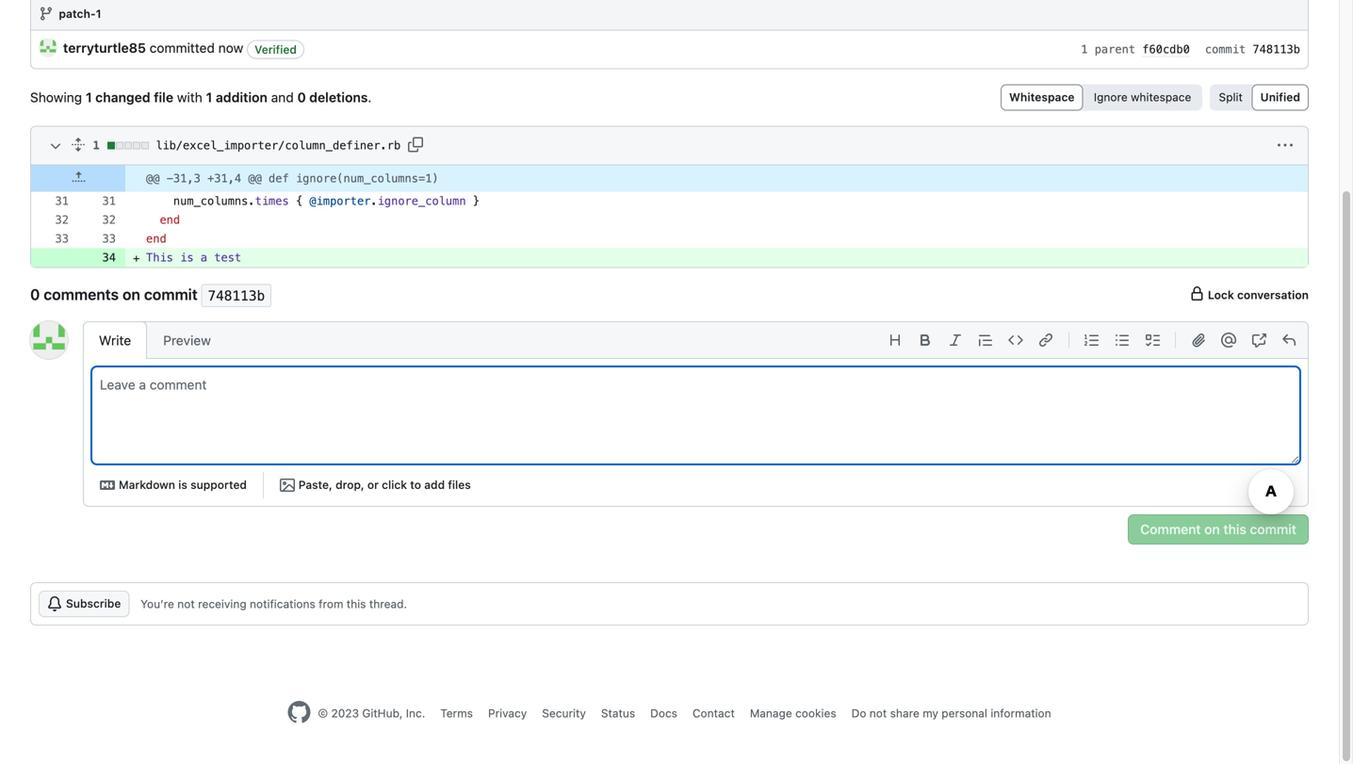 Task type: locate. For each thing, give the bounding box(es) containing it.
is left a
[[180, 251, 194, 265]]

unified button
[[1255, 87, 1306, 108]]

0 vertical spatial commit
[[1205, 43, 1246, 56]]

1 vertical spatial on
[[1205, 521, 1220, 537]]

this right comment
[[1224, 521, 1247, 537]]

@terryturtle85 image
[[39, 38, 57, 57], [30, 321, 68, 359]]

1 vertical spatial is
[[178, 478, 187, 491]]

terryturtle85 committed now
[[63, 40, 243, 56]]

lock image
[[1190, 287, 1205, 302]]

is
[[180, 251, 194, 265], [178, 478, 187, 491]]

commit
[[1205, 43, 1246, 56], [144, 286, 198, 304], [1250, 521, 1297, 537]]

comment on this commit button
[[1128, 514, 1309, 545]]

this right the from
[[347, 597, 366, 611]]

on up write button
[[123, 286, 140, 304]]

terms link
[[440, 707, 473, 720]]

@@ left def at the left top
[[248, 172, 262, 185]]

not for do
[[870, 707, 887, 720]]

not right you're
[[177, 597, 195, 611]]

addition
[[216, 90, 268, 105]]

f60cdb0 link
[[1143, 43, 1190, 57]]

security link
[[542, 707, 586, 720]]

bell image
[[47, 596, 62, 611]]

terryturtle85
[[63, 40, 146, 56]]

do not share my personal information
[[852, 707, 1051, 720]]

748113b inside the 0 comments     on commit 748113b
[[208, 288, 265, 304]]

security
[[542, 707, 586, 720]]

ignore(num_columns=1)
[[296, 172, 439, 185]]

commit inside button
[[1250, 521, 1297, 537]]

on inside button
[[1205, 521, 1220, 537]]

1 horizontal spatial 748113b
[[1253, 43, 1301, 56]]

receiving
[[198, 597, 247, 611]]

1 vertical spatial 0
[[30, 286, 40, 304]]

paperclip image
[[1191, 332, 1206, 348]]

deletions
[[309, 90, 368, 105]]

diff view list
[[1210, 85, 1309, 111]]

paste, drop, or click to add files
[[299, 478, 471, 491]]

you're
[[141, 597, 174, 611]]

1 vertical spatial end
[[146, 232, 167, 246]]

1 right showing on the left top
[[86, 90, 92, 105]]

@@ left -
[[146, 172, 160, 185]]

1 vertical spatial 748113b
[[208, 288, 265, 304]]

test
[[214, 251, 241, 265]]

with
[[177, 90, 202, 105]]

you're not receiving notifications from this thread.
[[141, 597, 407, 611]]

2023
[[331, 707, 359, 720]]

0 horizontal spatial commit
[[144, 286, 198, 304]]

1 horizontal spatial this
[[1224, 521, 1247, 537]]

terms
[[440, 707, 473, 720]]

0 horizontal spatial @@
[[146, 172, 160, 185]]

thread.
[[369, 597, 407, 611]]

.
[[368, 90, 372, 105], [248, 195, 255, 208], [371, 195, 378, 208]]

1 horizontal spatial @@
[[248, 172, 262, 185]]

0 vertical spatial this
[[1224, 521, 1247, 537]]

whitespace
[[1131, 91, 1192, 104]]

748113b
[[1253, 43, 1301, 56], [208, 288, 265, 304]]

expand up image
[[71, 170, 86, 185]]

1 horizontal spatial not
[[870, 707, 887, 720]]

verified
[[255, 43, 297, 56]]

0 horizontal spatial this
[[347, 597, 366, 611]]

1 right expand all icon
[[93, 139, 106, 152]]

add a comment tab list
[[83, 321, 227, 359]]

is left supported
[[178, 478, 187, 491]]

1 vertical spatial commit
[[144, 286, 198, 304]]

748113b up 'unified'
[[1253, 43, 1301, 56]]

0 horizontal spatial 748113b
[[208, 288, 265, 304]]

end
[[160, 214, 180, 227], [146, 232, 167, 246]]

manage
[[750, 707, 792, 720]]

lock
[[1208, 289, 1234, 302]]

1 horizontal spatial on
[[1205, 521, 1220, 537]]

1 horizontal spatial commit
[[1205, 43, 1246, 56]]

@terryturtle85 image down git branch icon
[[39, 38, 57, 57]]

patch-
[[59, 7, 96, 20]]

0 vertical spatial is
[[180, 251, 194, 265]]

code image
[[1008, 332, 1024, 348]]

  text field inside write tab panel
[[92, 367, 1300, 463]]

is inside write tab panel
[[178, 478, 187, 491]]

markdown image
[[100, 478, 115, 493]]

committed
[[150, 40, 215, 56]]

0 left 'comments'
[[30, 286, 40, 304]]

+31,4
[[207, 172, 241, 185]]

2 horizontal spatial commit
[[1250, 521, 1297, 537]]

files
[[448, 478, 471, 491]]

0 vertical spatial end
[[160, 214, 180, 227]]

show options image
[[1278, 138, 1293, 153]]

this is a test
[[146, 251, 241, 265]]

1 left parent
[[1081, 43, 1088, 56]]

on
[[123, 286, 140, 304], [1205, 521, 1220, 537]]

this inside button
[[1224, 521, 1247, 537]]

0 horizontal spatial not
[[177, 597, 195, 611]]

share
[[890, 707, 920, 720]]

not right do
[[870, 707, 887, 720]]

contact link
[[693, 707, 735, 720]]

whitespace list
[[1001, 85, 1202, 111]]

1 horizontal spatial 0
[[297, 90, 306, 105]]

0 right "and"
[[297, 90, 306, 105]]

privacy link
[[488, 707, 527, 720]]

748113b down test
[[208, 288, 265, 304]]

  text field
[[92, 367, 1300, 463]]

1 @@ from the left
[[146, 172, 160, 185]]

notifications
[[250, 597, 316, 611]]

this
[[146, 251, 173, 265]]

manage cookies
[[750, 707, 837, 720]]

2 vertical spatial commit
[[1250, 521, 1297, 537]]

0 vertical spatial not
[[177, 597, 195, 611]]

not
[[177, 597, 195, 611], [870, 707, 887, 720]]

commit for this
[[1250, 521, 1297, 537]]

@terryturtle85 image down 'comments'
[[30, 321, 68, 359]]

toggle diff contents image
[[48, 139, 63, 154]]

ignore whitespace button
[[1086, 87, 1200, 108]]

1
[[96, 7, 101, 20], [1081, 43, 1088, 56], [86, 90, 92, 105], [206, 90, 212, 105], [93, 139, 106, 152]]

do not share my personal information button
[[852, 705, 1051, 722]]

0 vertical spatial @terryturtle85 image
[[39, 38, 57, 57]]

italic image
[[948, 332, 963, 348]]

heading image
[[888, 332, 903, 348]]

on right comment
[[1205, 521, 1220, 537]]

image image
[[280, 478, 295, 493]]

commit for on
[[144, 286, 198, 304]]

lock conversation
[[1205, 289, 1309, 302]]

docs link
[[650, 707, 678, 720]]

lib/excel_importer/column_definer.rb
[[156, 139, 401, 152]]

0 horizontal spatial on
[[123, 286, 140, 304]]

add
[[424, 478, 445, 491]]

patch-1 link
[[59, 7, 101, 20]]

quote image
[[978, 332, 993, 348]]

0 horizontal spatial 0
[[30, 286, 40, 304]]

changed
[[95, 90, 150, 105]]

markdown
[[119, 478, 175, 491]]

this
[[1224, 521, 1247, 537], [347, 597, 366, 611]]

contact
[[693, 707, 735, 720]]

lib/excel_importer/column_definer.rb link
[[156, 131, 401, 161]]

1 right 'with'
[[206, 90, 212, 105]]

not inside button
[[870, 707, 887, 720]]

1 vertical spatial not
[[870, 707, 887, 720]]

inc.
[[406, 707, 425, 720]]

is for markdown
[[178, 478, 187, 491]]



Task type: describe. For each thing, give the bounding box(es) containing it.
a
[[201, 251, 207, 265]]

verified button
[[247, 40, 304, 59]]

write
[[99, 332, 131, 348]]

. up ignore(num_columns=1)
[[368, 90, 372, 105]]

homepage image
[[288, 701, 310, 724]]

patch-1
[[59, 7, 101, 20]]

supported
[[191, 478, 247, 491]]

paste, drop, or click to add files button
[[271, 472, 479, 498]]

whitespace button
[[1004, 87, 1081, 108]]

lock conversation button
[[1190, 287, 1309, 304]]

comment
[[1141, 521, 1201, 537]]

split
[[1219, 91, 1243, 104]]

copy image
[[408, 137, 423, 152]]

. down @@ -31,3 +31,4 @@ def ignore(num_columns=1)
[[248, 195, 255, 208]]

split button
[[1213, 87, 1249, 108]]

0 vertical spatial on
[[123, 286, 140, 304]]

manage cookies button
[[750, 705, 837, 722]]

@importer
[[310, 195, 371, 208]]

©
[[318, 707, 328, 720]]

bold image
[[918, 332, 933, 348]]

def
[[269, 172, 289, 185]]

write button
[[83, 321, 147, 359]]

}
[[473, 195, 480, 208]]

git branch image
[[39, 6, 54, 21]]

paste,
[[299, 478, 333, 491]]

unified
[[1261, 91, 1301, 104]]

mention image
[[1221, 332, 1237, 348]]

do
[[852, 707, 867, 720]]

and
[[271, 90, 294, 105]]

@@ -31,3 +31,4 @@ def ignore(num_columns=1)
[[146, 172, 439, 185]]

1 parent f60cdb0
[[1081, 43, 1190, 56]]

{
[[296, 195, 303, 208]]

31,3
[[173, 172, 201, 185]]

cookies
[[796, 707, 837, 720]]

ignore
[[1094, 91, 1128, 104]]

privacy
[[488, 707, 527, 720]]

file
[[154, 90, 173, 105]]

showing
[[30, 90, 82, 105]]

0 vertical spatial 0
[[297, 90, 306, 105]]

reply image
[[1282, 332, 1297, 348]]

1 up "terryturtle85" link
[[96, 7, 101, 20]]

markdown is supported link
[[91, 472, 255, 498]]

write tab panel
[[84, 366, 1308, 506]]

list ordered image
[[1085, 332, 1100, 348]]

preview
[[163, 332, 211, 348]]

f60cdb0
[[1143, 43, 1190, 56]]

now
[[218, 40, 243, 56]]

subscribe button
[[39, 591, 129, 617]]

times
[[255, 195, 289, 208]]

personal
[[942, 707, 988, 720]]

cross reference image
[[1252, 332, 1267, 348]]

link image
[[1039, 332, 1054, 348]]

tasklist image
[[1145, 332, 1160, 348]]

num_columns
[[173, 195, 248, 208]]

subscribe
[[66, 597, 121, 610]]

or
[[367, 478, 379, 491]]

status
[[601, 707, 635, 720]]

comments
[[44, 286, 119, 304]]

expand all image
[[71, 137, 86, 152]]

markdown is supported
[[119, 478, 247, 491]]

is for this
[[180, 251, 194, 265]]

from
[[319, 597, 343, 611]]

preview button
[[147, 321, 227, 359]]

github,
[[362, 707, 403, 720]]

-
[[167, 172, 173, 185]]

whitespace
[[1009, 91, 1075, 104]]

click
[[382, 478, 407, 491]]

© 2023 github, inc.
[[318, 707, 425, 720]]

status link
[[601, 707, 635, 720]]

parent
[[1095, 43, 1136, 56]]

0 vertical spatial 748113b
[[1253, 43, 1301, 56]]

information
[[991, 707, 1051, 720]]

0 comments     on commit 748113b
[[30, 286, 265, 304]]

1 vertical spatial @terryturtle85 image
[[30, 321, 68, 359]]

commit 748113b
[[1205, 43, 1301, 56]]

to
[[410, 478, 421, 491]]

my
[[923, 707, 939, 720]]

num_columns . times { @importer . ignore_column }
[[173, 195, 480, 208]]

comment on this commit
[[1141, 521, 1297, 537]]

list unordered image
[[1115, 332, 1130, 348]]

1 vertical spatial this
[[347, 597, 366, 611]]

not for you're
[[177, 597, 195, 611]]

conversation
[[1237, 289, 1309, 302]]

docs
[[650, 707, 678, 720]]

ignore_column
[[378, 195, 466, 208]]

2 @@ from the left
[[248, 172, 262, 185]]

terryturtle85 link
[[63, 40, 146, 56]]

. down ignore(num_columns=1)
[[371, 195, 378, 208]]



Task type: vqa. For each thing, say whether or not it's contained in the screenshot.
eye closed icon
no



